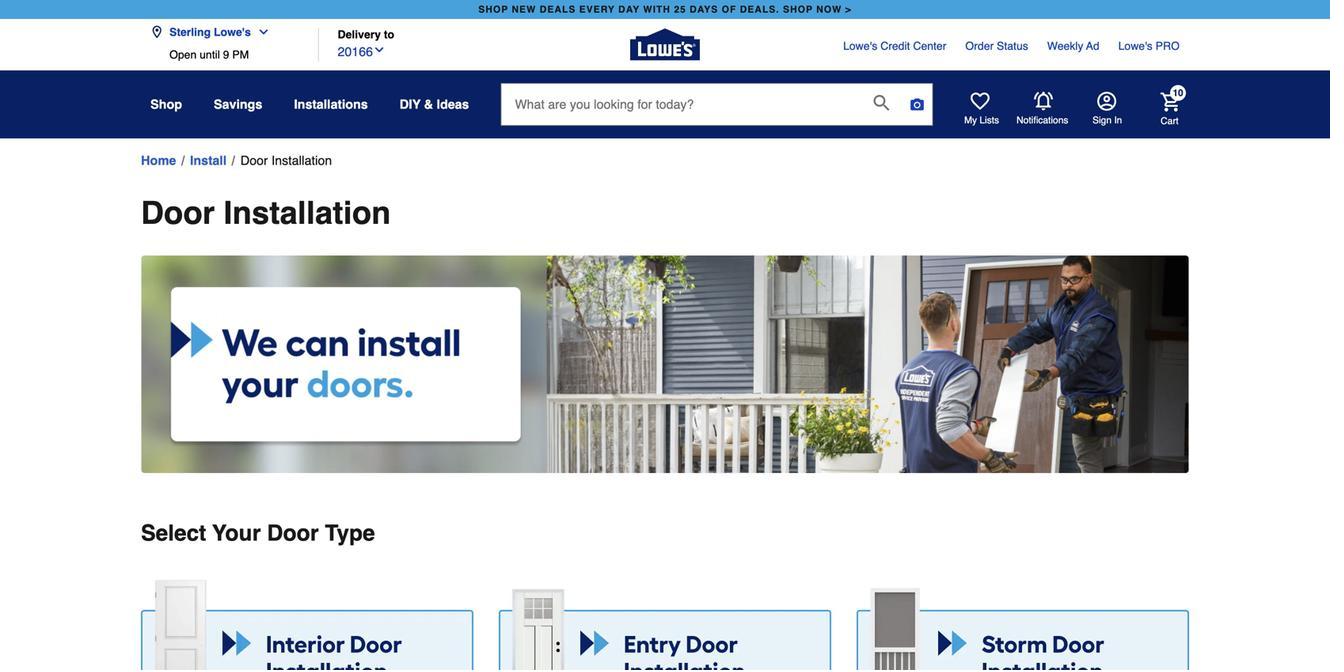 Task type: locate. For each thing, give the bounding box(es) containing it.
9
[[223, 48, 229, 61]]

lowe's
[[214, 26, 251, 38], [843, 40, 877, 52], [1118, 40, 1153, 52]]

lowe's pro link
[[1118, 38, 1180, 54]]

lowe's home improvement lists image
[[971, 92, 990, 111]]

open until 9 pm
[[169, 48, 249, 61]]

install
[[190, 153, 227, 168]]

0 vertical spatial door
[[240, 153, 268, 168]]

home link
[[141, 151, 176, 170]]

1 horizontal spatial shop
[[783, 4, 813, 15]]

delivery to
[[338, 28, 394, 41]]

ideas
[[437, 97, 469, 112]]

shop left new
[[478, 4, 508, 15]]

storm door installation. image
[[857, 571, 1189, 671]]

20166 button
[[338, 41, 386, 61]]

of
[[722, 4, 737, 15]]

weekly
[[1047, 40, 1083, 52]]

notifications
[[1017, 115, 1068, 126]]

door down home link
[[141, 195, 215, 231]]

lowe's pro
[[1118, 40, 1180, 52]]

status
[[997, 40, 1028, 52]]

&
[[424, 97, 433, 112]]

0 horizontal spatial lowe's
[[214, 26, 251, 38]]

every
[[579, 4, 615, 15]]

camera image
[[909, 97, 925, 112]]

0 horizontal spatial shop
[[478, 4, 508, 15]]

door
[[240, 153, 268, 168], [141, 195, 215, 231], [267, 521, 319, 546]]

2 shop from the left
[[783, 4, 813, 15]]

lowe's left pro
[[1118, 40, 1153, 52]]

chevron down image
[[373, 44, 386, 56]]

None search field
[[501, 83, 933, 140]]

0 vertical spatial installation
[[271, 153, 332, 168]]

savings button
[[214, 90, 262, 119]]

my
[[964, 115, 977, 126]]

1 shop from the left
[[478, 4, 508, 15]]

cart
[[1161, 115, 1179, 126]]

lowe's left credit
[[843, 40, 877, 52]]

open
[[169, 48, 197, 61]]

lowe's up the 9
[[214, 26, 251, 38]]

sterling lowe's button
[[150, 16, 276, 48]]

20166
[[338, 44, 373, 59]]

10
[[1173, 87, 1183, 99]]

entry door installation. image
[[499, 571, 831, 671]]

until
[[200, 48, 220, 61]]

door installation
[[240, 153, 332, 168], [141, 195, 391, 231]]

door right install
[[240, 153, 268, 168]]

my lists
[[964, 115, 999, 126]]

2 horizontal spatial lowe's
[[1118, 40, 1153, 52]]

shop button
[[150, 90, 182, 119]]

lowe's home improvement account image
[[1097, 92, 1116, 111]]

25
[[674, 4, 686, 15]]

ad
[[1086, 40, 1099, 52]]

order status link
[[965, 38, 1028, 54]]

deals
[[540, 4, 576, 15]]

diy & ideas button
[[400, 90, 469, 119]]

credit
[[881, 40, 910, 52]]

installation down installations button
[[271, 153, 332, 168]]

lowe's for lowe's credit center
[[843, 40, 877, 52]]

installation
[[271, 153, 332, 168], [224, 195, 391, 231]]

door installation link
[[240, 151, 332, 170]]

select
[[141, 521, 206, 546]]

weekly ad link
[[1047, 38, 1099, 54]]

door installation down the door installation link
[[141, 195, 391, 231]]

savings
[[214, 97, 262, 112]]

door right your
[[267, 521, 319, 546]]

installation down the door installation link
[[224, 195, 391, 231]]

shop left now at the top right of the page
[[783, 4, 813, 15]]

1 vertical spatial door installation
[[141, 195, 391, 231]]

lowe's home improvement logo image
[[630, 10, 700, 80]]

days
[[690, 4, 718, 15]]

1 horizontal spatial lowe's
[[843, 40, 877, 52]]

installations
[[294, 97, 368, 112]]

door installation down installations button
[[240, 153, 332, 168]]

sterling lowe's
[[169, 26, 251, 38]]

shop
[[478, 4, 508, 15], [783, 4, 813, 15]]

1 vertical spatial door
[[141, 195, 215, 231]]

now
[[816, 4, 842, 15]]

shop new deals every day with 25 days of deals. shop now >
[[478, 4, 852, 15]]

center
[[913, 40, 946, 52]]

select your door type
[[141, 521, 375, 546]]

order status
[[965, 40, 1028, 52]]



Task type: vqa. For each thing, say whether or not it's contained in the screenshot.
Lowe's Home Improvement lists image
yes



Task type: describe. For each thing, give the bounding box(es) containing it.
home
[[141, 153, 176, 168]]

sterling
[[169, 26, 211, 38]]

your
[[212, 521, 261, 546]]

with
[[643, 4, 671, 15]]

search image
[[874, 95, 890, 111]]

in
[[1114, 115, 1122, 126]]

my lists link
[[964, 92, 999, 127]]

install link
[[190, 151, 227, 170]]

to
[[384, 28, 394, 41]]

chevron down image
[[251, 26, 270, 38]]

installations button
[[294, 90, 368, 119]]

lowe's credit center link
[[843, 38, 946, 54]]

we can install your doors. image
[[141, 256, 1189, 473]]

pm
[[232, 48, 249, 61]]

lowe's home improvement cart image
[[1161, 92, 1180, 111]]

deals.
[[740, 4, 780, 15]]

lowe's inside button
[[214, 26, 251, 38]]

weekly ad
[[1047, 40, 1099, 52]]

delivery
[[338, 28, 381, 41]]

shop new deals every day with 25 days of deals. shop now > link
[[475, 0, 855, 19]]

type
[[325, 521, 375, 546]]

shop
[[150, 97, 182, 112]]

2 vertical spatial door
[[267, 521, 319, 546]]

interior door installation. image
[[141, 571, 473, 671]]

sign in button
[[1093, 92, 1122, 127]]

location image
[[150, 26, 163, 38]]

lowe's home improvement notification center image
[[1034, 92, 1053, 111]]

lowe's credit center
[[843, 40, 946, 52]]

lowe's for lowe's pro
[[1118, 40, 1153, 52]]

Search Query text field
[[502, 84, 861, 125]]

pro
[[1156, 40, 1180, 52]]

day
[[618, 4, 640, 15]]

sign in
[[1093, 115, 1122, 126]]

sign
[[1093, 115, 1112, 126]]

order
[[965, 40, 994, 52]]

diy
[[400, 97, 421, 112]]

diy & ideas
[[400, 97, 469, 112]]

new
[[512, 4, 536, 15]]

>
[[845, 4, 852, 15]]

0 vertical spatial door installation
[[240, 153, 332, 168]]

lists
[[980, 115, 999, 126]]

1 vertical spatial installation
[[224, 195, 391, 231]]



